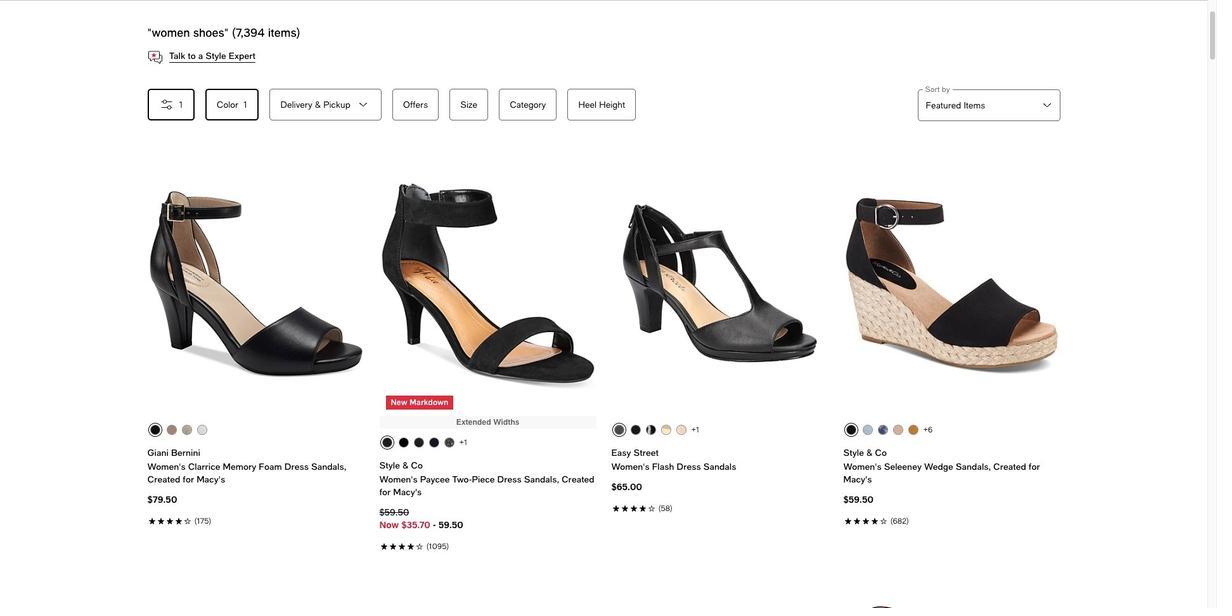 Task type: locate. For each thing, give the bounding box(es) containing it.
women's seleeney wedge sandals, created for macy's group
[[844, 151, 1060, 527]]

color swatch black element left the color swatch dark nude patent element
[[150, 425, 160, 435]]

color swatch black patent element left color swatch black smooth element
[[399, 437, 409, 447]]

color swatch blue embroidered element
[[863, 425, 873, 435]]

color swatch black element for the color swatch black patent element to the left
[[382, 437, 392, 447]]

color swatch black element left color swatch blue embroidered element
[[846, 425, 857, 435]]

color swatch black element
[[150, 425, 160, 435], [614, 425, 624, 435], [846, 425, 857, 435], [382, 437, 392, 447]]

color swatch black patent element
[[646, 425, 656, 435], [399, 437, 409, 447]]

color swatch dark nude patent element
[[167, 425, 177, 435]]

color swatch black element left color swatch black lamy element
[[614, 425, 624, 435]]

color swatch white lizard element
[[197, 425, 207, 435]]

4.2914 out of 5 rating with 175 reviews image
[[147, 514, 364, 527]]

status
[[147, 25, 300, 39]]

color swatch black element for color swatch black lamy element
[[614, 425, 624, 435]]

0 vertical spatial color swatch black patent element
[[646, 425, 656, 435]]

color swatch denim floral element
[[878, 425, 888, 435]]

1 vertical spatial color swatch black patent element
[[399, 437, 409, 447]]

color swatch black patent element right color swatch black lamy element
[[646, 425, 656, 435]]

color swatch metallic linen element
[[182, 425, 192, 435]]

color swatch black element for color swatch blue embroidered element
[[846, 425, 857, 435]]

color swatch black element left color swatch black smooth element
[[382, 437, 392, 447]]

color swatch black lamy element
[[631, 425, 641, 435]]

color swatch black element for the color swatch dark nude patent element
[[150, 425, 160, 435]]

color swatch gold satin element
[[661, 425, 671, 435]]

women's clarrice memory foam dress sandals, created for macy's group
[[147, 151, 364, 527]]



Task type: vqa. For each thing, say whether or not it's contained in the screenshot.
Color Swatch Denim Floral element
yes



Task type: describe. For each thing, give the bounding box(es) containing it.
women's flash dress sandals group
[[611, 151, 828, 514]]

4.069 out of 5 rating with 58 reviews image
[[611, 501, 828, 514]]

1 horizontal spatial color swatch black patent element
[[646, 425, 656, 435]]

color swatch marigold element
[[909, 425, 919, 435]]

color swatch black smooth element
[[414, 437, 424, 447]]

color swatch pewter mesh element
[[444, 437, 455, 447]]

color swatch light taupe element
[[893, 425, 903, 435]]

color swatch nude pearlized element
[[676, 425, 687, 435]]

4.2141 out of 5 rating with 682 reviews image
[[844, 514, 1060, 527]]

4.274 out of 5 rating with 1095 reviews image
[[379, 539, 596, 552]]

color swatch navy element
[[429, 437, 439, 447]]

0 horizontal spatial color swatch black patent element
[[399, 437, 409, 447]]

women's paycee two-piece dress sandals, created for macy's group
[[379, 151, 596, 552]]



